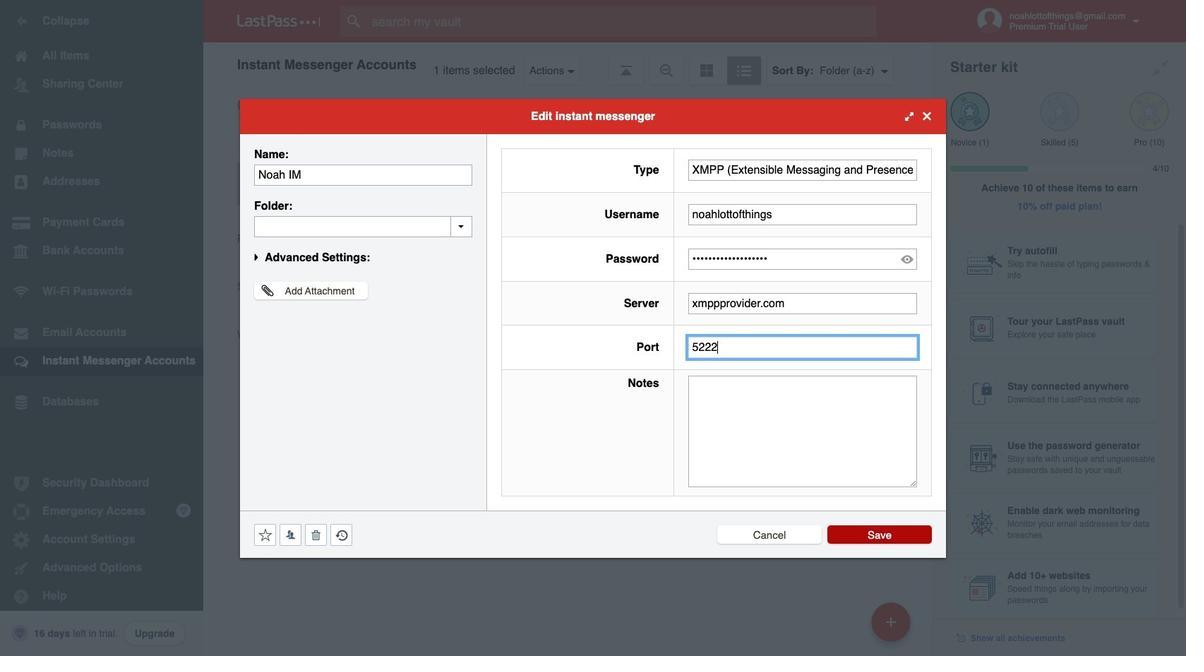 Task type: locate. For each thing, give the bounding box(es) containing it.
dialog
[[240, 99, 947, 558]]

main navigation navigation
[[0, 0, 203, 656]]

new item navigation
[[867, 598, 920, 656]]

None text field
[[689, 204, 918, 225], [254, 216, 473, 237], [689, 204, 918, 225], [254, 216, 473, 237]]

Search search field
[[341, 6, 905, 37]]

None password field
[[689, 249, 918, 270]]

lastpass image
[[237, 15, 321, 28]]

None text field
[[689, 160, 918, 181], [254, 164, 473, 185], [689, 293, 918, 314], [689, 337, 918, 358], [689, 376, 918, 487], [689, 160, 918, 181], [254, 164, 473, 185], [689, 293, 918, 314], [689, 337, 918, 358], [689, 376, 918, 487]]



Task type: vqa. For each thing, say whether or not it's contained in the screenshot.
password field
yes



Task type: describe. For each thing, give the bounding box(es) containing it.
new item image
[[887, 617, 897, 627]]

vault options navigation
[[203, 42, 934, 85]]

search my vault text field
[[341, 6, 905, 37]]



